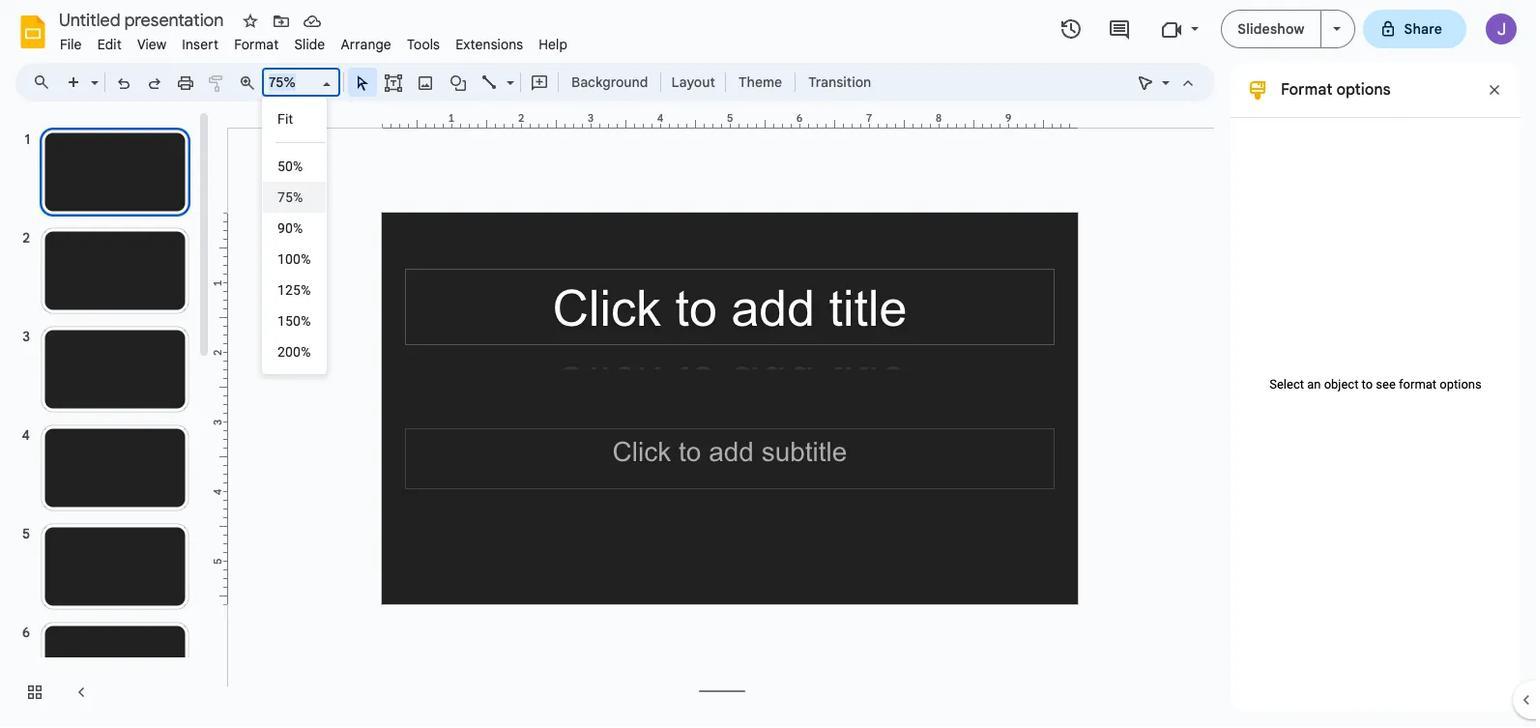 Task type: describe. For each thing, give the bounding box(es) containing it.
0 vertical spatial options
[[1337, 80, 1391, 100]]

Star checkbox
[[237, 8, 264, 35]]

navigation inside format options "application"
[[0, 109, 213, 727]]

background button
[[563, 68, 657, 97]]

fit
[[278, 111, 293, 127]]

slide menu item
[[287, 33, 333, 56]]

insert
[[182, 36, 219, 53]]

theme button
[[730, 68, 791, 97]]

list box inside format options "application"
[[262, 97, 327, 374]]

slide
[[294, 36, 325, 53]]

see
[[1377, 378, 1396, 392]]

file menu item
[[52, 33, 90, 56]]

main toolbar
[[57, 68, 881, 97]]

select
[[1270, 378, 1305, 392]]

Zoom text field
[[266, 69, 320, 96]]

format options
[[1281, 80, 1391, 100]]

presentation options image
[[1333, 27, 1341, 31]]

Rename text field
[[52, 8, 235, 31]]

new slide with layout image
[[86, 70, 99, 76]]

tools
[[407, 36, 440, 53]]

menu bar inside "menu bar" banner
[[52, 25, 576, 57]]

arrange
[[341, 36, 392, 53]]

an
[[1308, 378, 1321, 392]]

extensions menu item
[[448, 33, 531, 56]]

format menu item
[[226, 33, 287, 56]]

share button
[[1363, 10, 1467, 48]]

transition button
[[800, 68, 880, 97]]

background
[[572, 73, 648, 91]]

file
[[60, 36, 82, 53]]

select an object to see format options element
[[1260, 378, 1492, 392]]

150%
[[278, 313, 311, 329]]

menu bar banner
[[0, 0, 1537, 727]]

to
[[1362, 378, 1373, 392]]

share
[[1405, 20, 1443, 38]]



Task type: locate. For each thing, give the bounding box(es) containing it.
shape image
[[447, 69, 470, 96]]

layout
[[672, 73, 716, 91]]

0 horizontal spatial format
[[234, 36, 279, 53]]

format down star option
[[234, 36, 279, 53]]

Menus field
[[24, 69, 67, 96]]

0 vertical spatial format
[[234, 36, 279, 53]]

100%
[[278, 251, 311, 267]]

format
[[234, 36, 279, 53], [1281, 80, 1333, 100]]

format inside menu item
[[234, 36, 279, 53]]

help
[[539, 36, 568, 53]]

options right format
[[1440, 378, 1482, 392]]

format options application
[[0, 0, 1537, 727]]

transition
[[809, 73, 872, 91]]

menu bar containing file
[[52, 25, 576, 57]]

extensions
[[456, 36, 523, 53]]

insert menu item
[[174, 33, 226, 56]]

format
[[1399, 378, 1437, 392]]

0 horizontal spatial options
[[1337, 80, 1391, 100]]

90%
[[278, 220, 303, 236]]

format down the slideshow button
[[1281, 80, 1333, 100]]

menu bar
[[52, 25, 576, 57]]

format for format
[[234, 36, 279, 53]]

125%
[[278, 282, 311, 298]]

navigation
[[0, 109, 213, 727]]

1 horizontal spatial format
[[1281, 80, 1333, 100]]

edit
[[97, 36, 122, 53]]

list box
[[262, 97, 327, 374]]

help menu item
[[531, 33, 576, 56]]

layout button
[[666, 68, 721, 97]]

insert image image
[[414, 69, 437, 96]]

view menu item
[[129, 33, 174, 56]]

200%
[[278, 344, 311, 360]]

75%
[[278, 190, 303, 205]]

edit menu item
[[90, 33, 129, 56]]

50%
[[278, 159, 303, 174]]

view
[[137, 36, 167, 53]]

list box containing fit
[[262, 97, 327, 374]]

slideshow
[[1238, 20, 1305, 38]]

object
[[1325, 378, 1359, 392]]

theme
[[739, 73, 783, 91]]

arrange menu item
[[333, 33, 399, 56]]

tools menu item
[[399, 33, 448, 56]]

options down presentation options icon
[[1337, 80, 1391, 100]]

1 vertical spatial format
[[1281, 80, 1333, 100]]

select an object to see format options
[[1270, 378, 1482, 392]]

format options section
[[1231, 63, 1521, 712]]

format for format options
[[1281, 80, 1333, 100]]

None field
[[262, 68, 340, 97]]

slideshow button
[[1222, 10, 1322, 48]]

mode and view toolbar
[[1131, 63, 1204, 102]]

1 vertical spatial options
[[1440, 378, 1482, 392]]

options
[[1337, 80, 1391, 100], [1440, 378, 1482, 392]]

format inside section
[[1281, 80, 1333, 100]]

1 horizontal spatial options
[[1440, 378, 1482, 392]]



Task type: vqa. For each thing, say whether or not it's contained in the screenshot.
A recipe for Autumn cinnamon apple tarts
no



